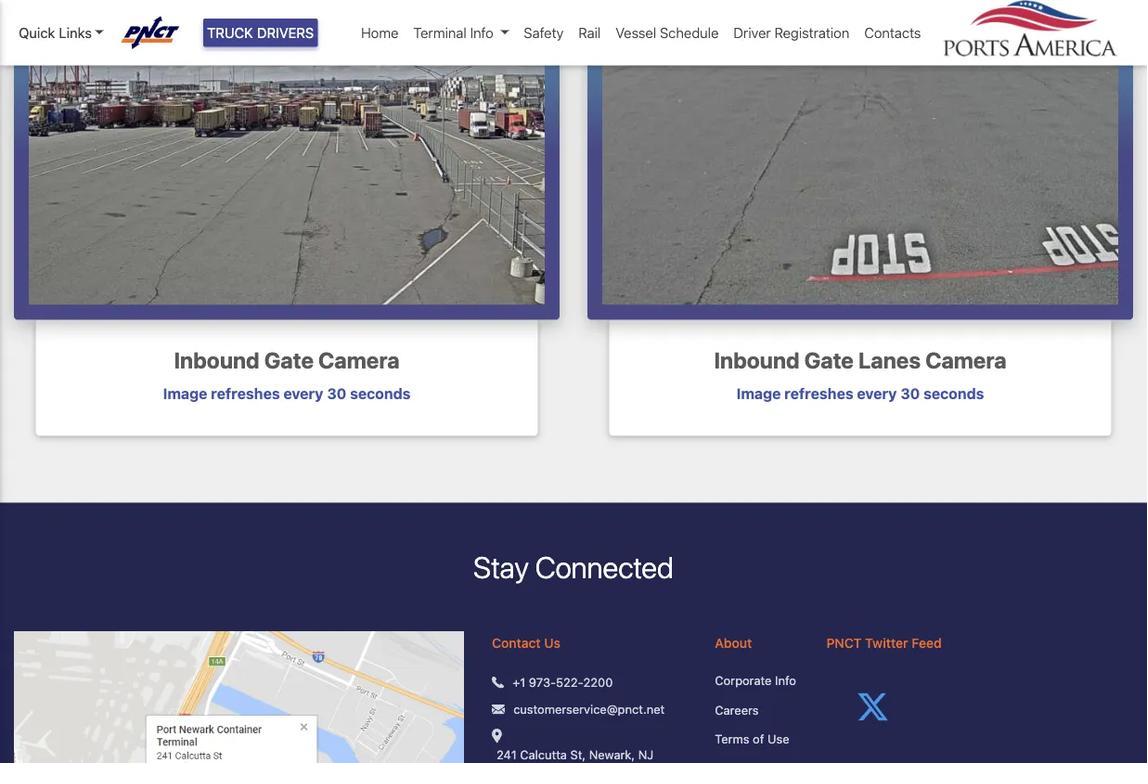 Task type: describe. For each thing, give the bounding box(es) containing it.
contacts link
[[857, 15, 929, 51]]

terminal info
[[414, 25, 494, 41]]

driver registration link
[[727, 15, 857, 51]]

2 camera from the left
[[926, 347, 1007, 373]]

refreshes for lanes
[[785, 385, 854, 402]]

image refreshes every 30 seconds for lanes
[[737, 385, 985, 402]]

of
[[753, 732, 765, 746]]

careers link
[[715, 701, 799, 719]]

pnct twitter feed
[[827, 635, 942, 651]]

inbound gate lanes camera
[[714, 347, 1007, 373]]

terminal
[[414, 25, 467, 41]]

truck drivers link
[[203, 19, 318, 47]]

nj
[[639, 748, 654, 762]]

vessel schedule
[[616, 25, 719, 41]]

+1 973-522-2200 link
[[513, 673, 613, 691]]

calcutta
[[520, 748, 567, 762]]

241 calcutta st, newark, nj link
[[497, 746, 687, 763]]

+1 973-522-2200
[[513, 675, 613, 689]]

+1
[[513, 675, 526, 689]]

gate for lanes
[[805, 347, 854, 373]]

241
[[497, 748, 517, 762]]

terminal info link
[[406, 15, 517, 51]]

image for inbound gate lanes camera
[[737, 385, 781, 402]]

inbound gate camera
[[174, 347, 400, 373]]

contact
[[492, 635, 541, 651]]

connected
[[535, 549, 674, 584]]

safety
[[524, 25, 564, 41]]

schedule
[[660, 25, 719, 41]]

st,
[[571, 748, 586, 762]]

home link
[[354, 15, 406, 51]]

seconds for lanes
[[924, 385, 985, 402]]

522-
[[556, 675, 584, 689]]

quick
[[19, 25, 55, 41]]

inbound for inbound gate camera
[[174, 347, 260, 373]]

30 for lanes
[[901, 385, 920, 402]]

about
[[715, 635, 752, 651]]

image for inbound gate camera
[[163, 385, 207, 402]]

corporate info
[[715, 673, 797, 687]]

links
[[59, 25, 92, 41]]

pnct
[[827, 635, 862, 651]]

driver registration
[[734, 25, 850, 41]]

info for corporate info
[[775, 673, 797, 687]]

contacts
[[865, 25, 922, 41]]

terms of use link
[[715, 730, 799, 748]]

stay connected
[[474, 549, 674, 584]]



Task type: vqa. For each thing, say whether or not it's contained in the screenshot.
PNCT
yes



Task type: locate. For each thing, give the bounding box(es) containing it.
every down inbound gate camera
[[284, 385, 324, 402]]

image refreshes every 30 seconds for camera
[[163, 385, 411, 402]]

1 seconds from the left
[[350, 385, 411, 402]]

2 image from the left
[[737, 385, 781, 402]]

safety link
[[517, 15, 571, 51]]

camera
[[319, 347, 400, 373], [926, 347, 1007, 373]]

1 horizontal spatial seconds
[[924, 385, 985, 402]]

1 horizontal spatial gate
[[805, 347, 854, 373]]

1 horizontal spatial inbound
[[714, 347, 800, 373]]

30 down inbound gate camera
[[327, 385, 347, 402]]

1 horizontal spatial camera
[[926, 347, 1007, 373]]

1 horizontal spatial every
[[857, 385, 897, 402]]

2200
[[584, 675, 613, 689]]

inbound for inbound gate lanes camera
[[714, 347, 800, 373]]

2 30 from the left
[[901, 385, 920, 402]]

30 for camera
[[327, 385, 347, 402]]

2 refreshes from the left
[[785, 385, 854, 402]]

careers
[[715, 703, 759, 717]]

seconds
[[350, 385, 411, 402], [924, 385, 985, 402]]

1 horizontal spatial 30
[[901, 385, 920, 402]]

0 horizontal spatial info
[[470, 25, 494, 41]]

973-
[[529, 675, 556, 689]]

customerservice@pnct.net link
[[514, 700, 665, 718]]

0 horizontal spatial 30
[[327, 385, 347, 402]]

info up careers 'link'
[[775, 673, 797, 687]]

refreshes down inbound gate lanes camera
[[785, 385, 854, 402]]

use
[[768, 732, 790, 746]]

contact us
[[492, 635, 561, 651]]

driver
[[734, 25, 771, 41]]

30
[[327, 385, 347, 402], [901, 385, 920, 402]]

241 calcutta st, newark, nj
[[497, 748, 654, 763]]

refreshes
[[211, 385, 280, 402], [785, 385, 854, 402]]

0 horizontal spatial image
[[163, 385, 207, 402]]

gate for camera
[[264, 347, 314, 373]]

1 horizontal spatial image refreshes every 30 seconds
[[737, 385, 985, 402]]

image refreshes every 30 seconds
[[163, 385, 411, 402], [737, 385, 985, 402]]

1 30 from the left
[[327, 385, 347, 402]]

1 horizontal spatial image
[[737, 385, 781, 402]]

2 every from the left
[[857, 385, 897, 402]]

home
[[361, 25, 399, 41]]

2 image refreshes every 30 seconds from the left
[[737, 385, 985, 402]]

inbound
[[174, 347, 260, 373], [714, 347, 800, 373]]

us
[[544, 635, 561, 651]]

lanes
[[859, 347, 921, 373]]

terms
[[715, 732, 750, 746]]

corporate
[[715, 673, 772, 687]]

twitter
[[865, 635, 909, 651]]

info right terminal
[[470, 25, 494, 41]]

every for lanes
[[857, 385, 897, 402]]

1 refreshes from the left
[[211, 385, 280, 402]]

1 horizontal spatial info
[[775, 673, 797, 687]]

gate
[[264, 347, 314, 373], [805, 347, 854, 373]]

rail link
[[571, 15, 608, 51]]

image refreshes every 30 seconds down inbound gate camera
[[163, 385, 411, 402]]

truck
[[207, 25, 253, 41]]

0 horizontal spatial camera
[[319, 347, 400, 373]]

0 horizontal spatial every
[[284, 385, 324, 402]]

terms of use
[[715, 732, 790, 746]]

0 horizontal spatial refreshes
[[211, 385, 280, 402]]

image refreshes every 30 seconds down inbound gate lanes camera
[[737, 385, 985, 402]]

1 inbound from the left
[[174, 347, 260, 373]]

newark,
[[589, 748, 635, 762]]

quick links
[[19, 25, 92, 41]]

info
[[470, 25, 494, 41], [775, 673, 797, 687]]

registration
[[775, 25, 850, 41]]

customerservice@pnct.net
[[514, 702, 665, 716]]

vessel schedule link
[[608, 15, 727, 51]]

0 horizontal spatial inbound
[[174, 347, 260, 373]]

1 horizontal spatial refreshes
[[785, 385, 854, 402]]

2 inbound from the left
[[714, 347, 800, 373]]

every
[[284, 385, 324, 402], [857, 385, 897, 402]]

1 image from the left
[[163, 385, 207, 402]]

image
[[163, 385, 207, 402], [737, 385, 781, 402]]

stay
[[474, 549, 529, 584]]

info for terminal info
[[470, 25, 494, 41]]

vessel
[[616, 25, 657, 41]]

every down the 'lanes'
[[857, 385, 897, 402]]

corporate info link
[[715, 672, 799, 690]]

0 horizontal spatial image refreshes every 30 seconds
[[163, 385, 411, 402]]

refreshes for camera
[[211, 385, 280, 402]]

seconds for camera
[[350, 385, 411, 402]]

2 seconds from the left
[[924, 385, 985, 402]]

30 down the 'lanes'
[[901, 385, 920, 402]]

1 image refreshes every 30 seconds from the left
[[163, 385, 411, 402]]

refreshes down inbound gate camera
[[211, 385, 280, 402]]

1 every from the left
[[284, 385, 324, 402]]

drivers
[[257, 25, 314, 41]]

feed
[[912, 635, 942, 651]]

0 vertical spatial info
[[470, 25, 494, 41]]

0 horizontal spatial seconds
[[350, 385, 411, 402]]

quick links link
[[19, 22, 104, 43]]

0 horizontal spatial gate
[[264, 347, 314, 373]]

1 camera from the left
[[319, 347, 400, 373]]

2 gate from the left
[[805, 347, 854, 373]]

every for camera
[[284, 385, 324, 402]]

rail
[[579, 25, 601, 41]]

1 vertical spatial info
[[775, 673, 797, 687]]

truck drivers
[[207, 25, 314, 41]]

1 gate from the left
[[264, 347, 314, 373]]



